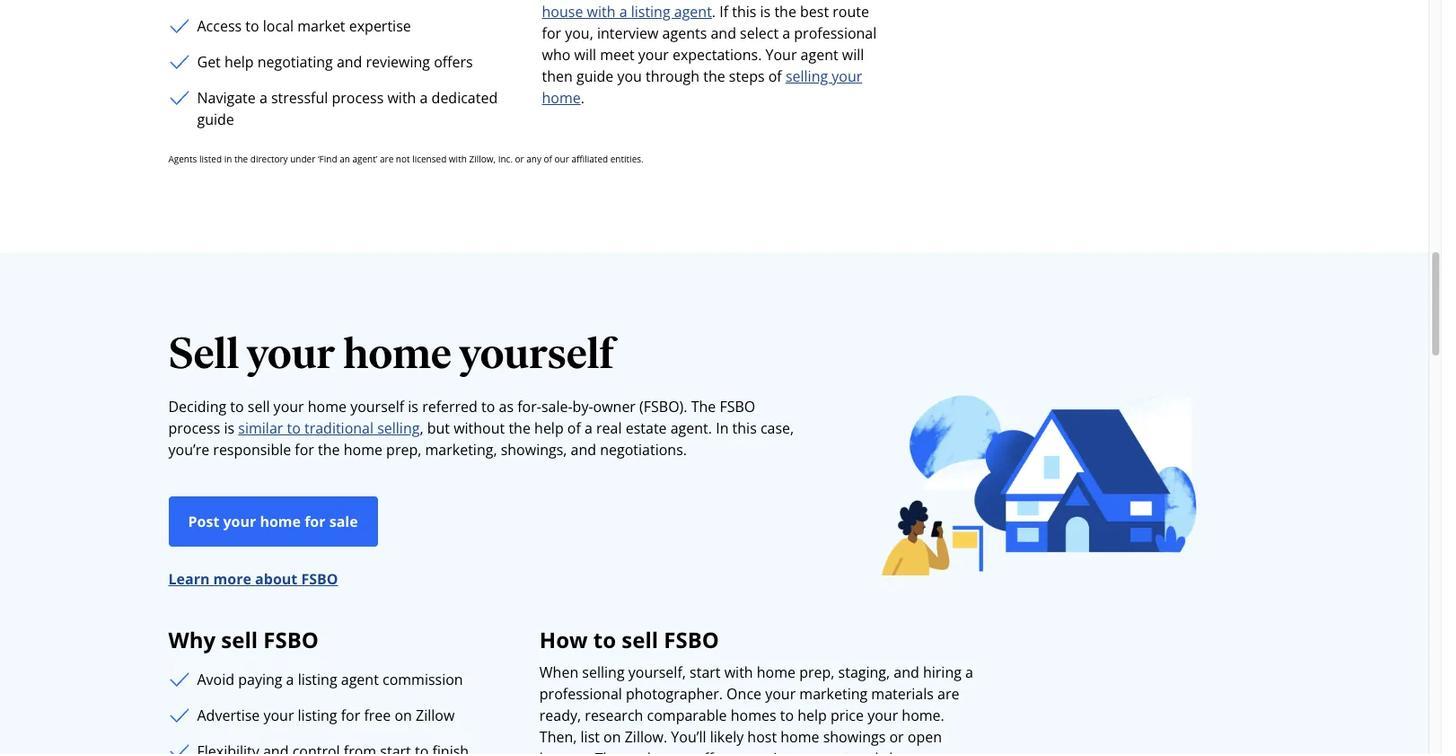 Task type: locate. For each thing, give the bounding box(es) containing it.
expertise
[[349, 16, 411, 36]]

with up once
[[724, 663, 753, 683]]

2 vertical spatial of
[[567, 419, 581, 438]]

for-
[[517, 397, 541, 417]]

for inside the , but without the help of a real estate agent. in this case, you're responsible for the home prep, marketing, showings, and negotiations.
[[295, 440, 314, 460]]

your
[[811, 0, 842, 0], [638, 45, 669, 65], [832, 66, 862, 86], [247, 327, 335, 379], [274, 397, 304, 417], [223, 512, 256, 532], [765, 684, 796, 704], [264, 706, 294, 726], [868, 706, 898, 726]]

0 vertical spatial on
[[395, 706, 412, 726]]

2 horizontal spatial of
[[769, 66, 782, 86]]

professional
[[794, 23, 877, 43], [540, 684, 622, 704]]

similar
[[238, 419, 283, 438]]

prep, down the ,
[[386, 440, 422, 460]]

0 vertical spatial prep,
[[386, 440, 422, 460]]

on up then
[[604, 727, 621, 747]]

without
[[454, 419, 505, 438]]

1 horizontal spatial .
[[712, 2, 716, 22]]

you
[[617, 66, 642, 86]]

to for similar
[[287, 419, 301, 438]]

learn
[[168, 569, 210, 589]]

0 vertical spatial guide
[[577, 66, 614, 86]]

a up interview
[[619, 2, 627, 22]]

a up your
[[782, 23, 790, 43]]

to for access
[[245, 16, 259, 36]]

selling left the but
[[377, 419, 420, 438]]

0 horizontal spatial is
[[224, 419, 235, 438]]

listing up advertise your listing for free on zillow
[[298, 670, 337, 690]]

is up responsible
[[224, 419, 235, 438]]

2 horizontal spatial help
[[798, 706, 827, 726]]

route
[[833, 2, 869, 22]]

1 vertical spatial is
[[408, 397, 419, 417]]

1 horizontal spatial is
[[408, 397, 419, 417]]

1 vertical spatial professional
[[540, 684, 622, 704]]

fsbo up start
[[664, 625, 719, 655]]

referred
[[422, 397, 478, 417]]

agent up agents
[[674, 2, 712, 22]]

'find
[[318, 153, 337, 165]]

0 vertical spatial listing
[[631, 2, 671, 22]]

advertise your listing for free on zillow
[[197, 706, 455, 726]]

with down reviewing
[[387, 88, 416, 108]]

0 horizontal spatial agent
[[341, 670, 379, 690]]

to up the similar
[[230, 397, 244, 417]]

similar to traditional selling link
[[238, 419, 420, 438]]

agent right your
[[801, 45, 839, 65]]

a left real
[[585, 419, 593, 438]]

marketing
[[800, 684, 868, 704]]

why
[[168, 625, 216, 655]]

who
[[542, 45, 571, 65]]

yourself
[[459, 327, 614, 379], [350, 397, 404, 417]]

process inside deciding to sell your home yourself is referred to as for-sale-by-owner (fsbo). the fsbo process is
[[168, 419, 220, 438]]

to right how
[[593, 625, 616, 655]]

or up close.
[[890, 727, 904, 747]]

of left our
[[544, 153, 552, 165]]

listing up interview
[[631, 2, 671, 22]]

zillow,
[[469, 153, 496, 165]]

select down the zillow.
[[632, 749, 671, 754]]

this right in
[[732, 419, 757, 438]]

1 vertical spatial this
[[732, 419, 757, 438]]

for inside . if this is the best route for you, interview agents and select a professional who will meet your expectations. your agent will then guide you through the steps of
[[542, 23, 561, 43]]

research
[[585, 706, 643, 726]]

0 horizontal spatial prep,
[[386, 440, 422, 460]]

1 vertical spatial or
[[890, 727, 904, 747]]

fsbo inside deciding to sell your home yourself is referred to as for-sale-by-owner (fsbo). the fsbo process is
[[720, 397, 756, 417]]

agent inside . if this is the best route for you, interview agents and select a professional who will meet your expectations. your agent will then guide you through the steps of
[[801, 45, 839, 65]]

guide down navigate
[[197, 110, 234, 129]]

help down 'marketing' on the right bottom of page
[[798, 706, 827, 726]]

process down get help negotiating and reviewing offers
[[332, 88, 384, 108]]

is right if
[[760, 2, 771, 22]]

help down sale-
[[534, 419, 564, 438]]

offers
[[434, 52, 473, 72]]

home down traditional
[[344, 440, 383, 460]]

agent.
[[671, 419, 712, 438]]

selling
[[765, 0, 808, 0], [786, 66, 828, 86], [377, 419, 420, 438], [582, 663, 625, 683]]

professional inside how to sell fsbo when selling yourself, start with home prep, staging, and hiring a professional photographer. once your marketing materials are ready, research comparable homes to help price your home. then, list on zillow. you'll likely host home showings or open houses. then select an offer, negotiate, accept and close.
[[540, 684, 622, 704]]

0 vertical spatial an
[[340, 153, 350, 165]]

or right inc.
[[515, 153, 524, 165]]

on right free
[[395, 706, 412, 726]]

listing down avoid paying a listing agent commission
[[298, 706, 337, 726]]

sell your home yourself image
[[881, 360, 1197, 576]]

select inside . if this is the best route for you, interview agents and select a professional who will meet your expectations. your agent will then guide you through the steps of
[[740, 23, 779, 43]]

for down similar to traditional selling
[[295, 440, 314, 460]]

sell inside how to sell fsbo when selling yourself, start with home prep, staging, and hiring a professional photographer. once your marketing materials are ready, research comparable homes to help price your home. then, list on zillow. you'll likely host home showings or open houses. then select an offer, negotiate, accept and close.
[[622, 625, 658, 655]]

0 horizontal spatial will
[[574, 45, 596, 65]]

are
[[380, 153, 394, 165], [938, 684, 960, 704]]

under
[[290, 153, 316, 165]]

0 vertical spatial of
[[769, 66, 782, 86]]

process down deciding
[[168, 419, 220, 438]]

2 horizontal spatial is
[[760, 2, 771, 22]]

selling your home link
[[542, 66, 862, 108]]

1 horizontal spatial of
[[567, 419, 581, 438]]

0 vertical spatial is
[[760, 2, 771, 22]]

0 vertical spatial .
[[712, 2, 716, 22]]

the
[[774, 2, 797, 22], [703, 66, 725, 86], [234, 153, 248, 165], [509, 419, 531, 438], [318, 440, 340, 460]]

an right 'find at the left of the page
[[340, 153, 350, 165]]

this right if
[[732, 2, 757, 22]]

meet
[[600, 45, 635, 65]]

selling down your
[[786, 66, 828, 86]]

selling inside how to sell fsbo when selling yourself, start with home prep, staging, and hiring a professional photographer. once your marketing materials are ready, research comparable homes to help price your home. then, list on zillow. you'll likely host home showings or open houses. then select an offer, negotiate, accept and close.
[[582, 663, 625, 683]]

sale-
[[541, 397, 573, 417]]

prep, up 'marketing' on the right bottom of page
[[799, 663, 835, 683]]

will
[[574, 45, 596, 65], [842, 45, 864, 65]]

1 vertical spatial select
[[632, 749, 671, 754]]

free
[[364, 706, 391, 726]]

0 vertical spatial professional
[[794, 23, 877, 43]]

1 horizontal spatial help
[[534, 419, 564, 438]]

prep, inside the , but without the help of a real estate agent. in this case, you're responsible for the home prep, marketing, showings, and negotiations.
[[386, 440, 422, 460]]

to
[[245, 16, 259, 36], [230, 397, 244, 417], [481, 397, 495, 417], [287, 419, 301, 438], [593, 625, 616, 655], [780, 706, 794, 726]]

a right hiring
[[966, 663, 973, 683]]

0 horizontal spatial guide
[[197, 110, 234, 129]]

a inside the , but without the help of a real estate agent. in this case, you're responsible for the home prep, marketing, showings, and negotiations.
[[585, 419, 593, 438]]

1 horizontal spatial an
[[675, 749, 692, 754]]

help
[[224, 52, 254, 72], [534, 419, 564, 438], [798, 706, 827, 726]]

for inside group
[[305, 512, 326, 532]]

0 vertical spatial process
[[332, 88, 384, 108]]

1 vertical spatial help
[[534, 419, 564, 438]]

yourself up for-
[[459, 327, 614, 379]]

0 horizontal spatial .
[[581, 88, 585, 108]]

will down route at the right
[[842, 45, 864, 65]]

are down hiring
[[938, 684, 960, 704]]

prep,
[[386, 440, 422, 460], [799, 663, 835, 683]]

sell up the similar
[[248, 397, 270, 417]]

1 will from the left
[[574, 45, 596, 65]]

will down the you,
[[574, 45, 596, 65]]

1 horizontal spatial on
[[604, 727, 621, 747]]

home inside selling your home
[[542, 88, 581, 108]]

1 this from the top
[[732, 2, 757, 22]]

marketing,
[[425, 440, 497, 460]]

to left local
[[245, 16, 259, 36]]

your inside selling your home
[[832, 66, 862, 86]]

and down if
[[711, 23, 736, 43]]

1 vertical spatial an
[[675, 749, 692, 754]]

select up your
[[740, 23, 779, 43]]

select
[[740, 23, 779, 43], [632, 749, 671, 754]]

1 vertical spatial on
[[604, 727, 621, 747]]

are left not
[[380, 153, 394, 165]]

0 vertical spatial or
[[515, 153, 524, 165]]

sell up "yourself,"
[[622, 625, 658, 655]]

. left if
[[712, 2, 716, 22]]

is
[[760, 2, 771, 22], [408, 397, 419, 417], [224, 419, 235, 438]]

accept
[[806, 749, 850, 754]]

2 vertical spatial help
[[798, 706, 827, 726]]

1 horizontal spatial yourself
[[459, 327, 614, 379]]

guide down meet
[[577, 66, 614, 86]]

post your home for sale group
[[168, 497, 378, 547]]

selling your house with a listing agent link
[[542, 0, 842, 22]]

selling up best
[[765, 0, 808, 0]]

on
[[395, 706, 412, 726], [604, 727, 621, 747]]

selling up "research" on the left
[[582, 663, 625, 683]]

,
[[420, 419, 423, 438]]

0 horizontal spatial process
[[168, 419, 220, 438]]

sell inside deciding to sell your home yourself is referred to as for-sale-by-owner (fsbo). the fsbo process is
[[248, 397, 270, 417]]

0 vertical spatial this
[[732, 2, 757, 22]]

. inside . if this is the best route for you, interview agents and select a professional who will meet your expectations. your agent will then guide you through the steps of
[[712, 2, 716, 22]]

select inside how to sell fsbo when selling yourself, start with home prep, staging, and hiring a professional photographer. once your marketing materials are ready, research comparable homes to help price your home. then, list on zillow. you'll likely host home showings or open houses. then select an offer, negotiate, accept and close.
[[632, 749, 671, 754]]

. up affiliated
[[581, 88, 585, 108]]

1 vertical spatial yourself
[[350, 397, 404, 417]]

1 horizontal spatial agent
[[674, 2, 712, 22]]

get
[[197, 52, 221, 72]]

homes
[[731, 706, 776, 726]]

of down your
[[769, 66, 782, 86]]

1 horizontal spatial professional
[[794, 23, 877, 43]]

listing inside selling your house with a listing agent
[[631, 2, 671, 22]]

1 horizontal spatial select
[[740, 23, 779, 43]]

0 vertical spatial agent
[[674, 2, 712, 22]]

traditional
[[304, 419, 374, 438]]

1 vertical spatial guide
[[197, 110, 234, 129]]

prep, inside how to sell fsbo when selling yourself, start with home prep, staging, and hiring a professional photographer. once your marketing materials are ready, research comparable homes to help price your home. then, list on zillow. you'll likely host home showings or open houses. then select an offer, negotiate, accept and close.
[[799, 663, 835, 683]]

interview
[[597, 23, 659, 43]]

agent
[[674, 2, 712, 22], [801, 45, 839, 65], [341, 670, 379, 690]]

0 horizontal spatial of
[[544, 153, 552, 165]]

agent up free
[[341, 670, 379, 690]]

home down then
[[542, 88, 581, 108]]

1 vertical spatial are
[[938, 684, 960, 704]]

this
[[732, 2, 757, 22], [732, 419, 757, 438]]

a
[[619, 2, 627, 22], [782, 23, 790, 43], [259, 88, 267, 108], [420, 88, 428, 108], [585, 419, 593, 438], [966, 663, 973, 683], [286, 670, 294, 690]]

and up materials
[[894, 663, 919, 683]]

1 vertical spatial prep,
[[799, 663, 835, 683]]

1 horizontal spatial or
[[890, 727, 904, 747]]

real
[[596, 419, 622, 438]]

zillow.
[[625, 727, 667, 747]]

0 horizontal spatial on
[[395, 706, 412, 726]]

how
[[540, 625, 588, 655]]

professional up ready,
[[540, 684, 622, 704]]

an down you'll
[[675, 749, 692, 754]]

0 horizontal spatial yourself
[[350, 397, 404, 417]]

and down real
[[571, 440, 596, 460]]

1 horizontal spatial prep,
[[799, 663, 835, 683]]

or inside how to sell fsbo when selling yourself, start with home prep, staging, and hiring a professional photographer. once your marketing materials are ready, research comparable homes to help price your home. then, list on zillow. you'll likely host home showings or open houses. then select an offer, negotiate, accept and close.
[[890, 727, 904, 747]]

2 horizontal spatial agent
[[801, 45, 839, 65]]

help right get
[[224, 52, 254, 72]]

with inside navigate a stressful process with a dedicated guide
[[387, 88, 416, 108]]

of
[[769, 66, 782, 86], [544, 153, 552, 165], [567, 419, 581, 438]]

your
[[766, 45, 797, 65]]

with up the you,
[[587, 2, 616, 22]]

our
[[555, 153, 569, 165]]

for up who
[[542, 23, 561, 43]]

0 horizontal spatial are
[[380, 153, 394, 165]]

local
[[263, 16, 294, 36]]

yourself up traditional
[[350, 397, 404, 417]]

for
[[542, 23, 561, 43], [295, 440, 314, 460], [305, 512, 326, 532], [341, 706, 360, 726]]

is left referred on the bottom left of the page
[[408, 397, 419, 417]]

negotiate,
[[735, 749, 802, 754]]

agents
[[662, 23, 707, 43]]

access
[[197, 16, 242, 36]]

of down by-
[[567, 419, 581, 438]]

2 this from the top
[[732, 419, 757, 438]]

2 will from the left
[[842, 45, 864, 65]]

0 horizontal spatial professional
[[540, 684, 622, 704]]

1 vertical spatial agent
[[801, 45, 839, 65]]

an
[[340, 153, 350, 165], [675, 749, 692, 754]]

1 horizontal spatial are
[[938, 684, 960, 704]]

a inside . if this is the best route for you, interview agents and select a professional who will meet your expectations. your agent will then guide you through the steps of
[[782, 23, 790, 43]]

to for how
[[593, 625, 616, 655]]

help inside how to sell fsbo when selling yourself, start with home prep, staging, and hiring a professional photographer. once your marketing materials are ready, research comparable homes to help price your home. then, list on zillow. you'll likely host home showings or open houses. then select an offer, negotiate, accept and close.
[[798, 706, 827, 726]]

0 vertical spatial select
[[740, 23, 779, 43]]

guide inside . if this is the best route for you, interview agents and select a professional who will meet your expectations. your agent will then guide you through the steps of
[[577, 66, 614, 86]]

0 horizontal spatial help
[[224, 52, 254, 72]]

showings
[[823, 727, 886, 747]]

sell your home yourself
[[168, 327, 614, 379]]

a right paying
[[286, 670, 294, 690]]

the down the expectations.
[[703, 66, 725, 86]]

fsbo up in
[[720, 397, 756, 417]]

for left sale at bottom
[[305, 512, 326, 532]]

home up similar to traditional selling
[[308, 397, 347, 417]]

1 horizontal spatial process
[[332, 88, 384, 108]]

1 horizontal spatial guide
[[577, 66, 614, 86]]

0 horizontal spatial select
[[632, 749, 671, 754]]

the down similar to traditional selling
[[318, 440, 340, 460]]

sell
[[168, 327, 239, 379]]

home.
[[902, 706, 945, 726]]

1 vertical spatial .
[[581, 88, 585, 108]]

this inside . if this is the best route for you, interview agents and select a professional who will meet your expectations. your agent will then guide you through the steps of
[[732, 2, 757, 22]]

professional down route at the right
[[794, 23, 877, 43]]

2 vertical spatial is
[[224, 419, 235, 438]]

home up about
[[260, 512, 301, 532]]

avoid paying a listing agent commission
[[197, 670, 463, 690]]

list
[[581, 727, 600, 747]]

1 horizontal spatial will
[[842, 45, 864, 65]]

you're
[[168, 440, 209, 460]]

to right the similar
[[287, 419, 301, 438]]

1 vertical spatial process
[[168, 419, 220, 438]]



Task type: describe. For each thing, give the bounding box(es) containing it.
a left the dedicated
[[420, 88, 428, 108]]

home up accept in the right of the page
[[781, 727, 820, 747]]

a inside selling your house with a listing agent
[[619, 2, 627, 22]]

0 horizontal spatial or
[[515, 153, 524, 165]]

reviewing
[[366, 52, 430, 72]]

house
[[542, 2, 583, 22]]

deciding to sell your home yourself is referred to as for-sale-by-owner (fsbo). the fsbo process is
[[168, 397, 756, 438]]

home up referred on the bottom left of the page
[[343, 327, 452, 379]]

houses.
[[540, 749, 591, 754]]

home inside deciding to sell your home yourself is referred to as for-sale-by-owner (fsbo). the fsbo process is
[[308, 397, 347, 417]]

navigate
[[197, 88, 256, 108]]

deciding
[[168, 397, 226, 417]]

yourself,
[[628, 663, 686, 683]]

once
[[727, 684, 762, 704]]

your inside deciding to sell your home yourself is referred to as for-sale-by-owner (fsbo). the fsbo process is
[[274, 397, 304, 417]]

1 vertical spatial listing
[[298, 670, 337, 690]]

more
[[213, 569, 251, 589]]

home inside the , but without the help of a real estate agent. in this case, you're responsible for the home prep, marketing, showings, and negotiations.
[[344, 440, 383, 460]]

professional inside . if this is the best route for you, interview agents and select a professional who will meet your expectations. your agent will then guide you through the steps of
[[794, 23, 877, 43]]

through
[[646, 66, 700, 86]]

. if this is the best route for you, interview agents and select a professional who will meet your expectations. your agent will then guide you through the steps of
[[542, 2, 877, 86]]

then
[[542, 66, 573, 86]]

sell for how
[[622, 625, 658, 655]]

help inside the , but without the help of a real estate agent. in this case, you're responsible for the home prep, marketing, showings, and negotiations.
[[534, 419, 564, 438]]

learn more about fsbo
[[168, 569, 338, 589]]

your inside group
[[223, 512, 256, 532]]

agents listed in the directory under 'find an agent' are not licensed with zillow, inc. or any of our affiliated entities.
[[168, 153, 644, 165]]

sale
[[329, 512, 358, 532]]

commission
[[383, 670, 463, 690]]

owner
[[593, 397, 636, 417]]

you'll
[[671, 727, 706, 747]]

staging,
[[838, 663, 890, 683]]

is inside . if this is the best route for you, interview agents and select a professional who will meet your expectations. your agent will then guide you through the steps of
[[760, 2, 771, 22]]

zillow
[[416, 706, 455, 726]]

and down market
[[337, 52, 362, 72]]

steps
[[729, 66, 765, 86]]

this inside the , but without the help of a real estate agent. in this case, you're responsible for the home prep, marketing, showings, and negotiations.
[[732, 419, 757, 438]]

in
[[224, 153, 232, 165]]

2 vertical spatial agent
[[341, 670, 379, 690]]

fsbo up paying
[[263, 625, 319, 655]]

close.
[[883, 749, 920, 754]]

an inside how to sell fsbo when selling yourself, start with home prep, staging, and hiring a professional photographer. once your marketing materials are ready, research comparable homes to help price your home. then, list on zillow. you'll likely host home showings or open houses. then select an offer, negotiate, accept and close.
[[675, 749, 692, 754]]

selling inside selling your home
[[786, 66, 828, 86]]

and down showings
[[853, 749, 879, 754]]

avoid
[[197, 670, 234, 690]]

materials
[[871, 684, 934, 704]]

of inside the , but without the help of a real estate agent. in this case, you're responsible for the home prep, marketing, showings, and negotiations.
[[567, 419, 581, 438]]

then,
[[540, 727, 577, 747]]

market
[[297, 16, 345, 36]]

0 horizontal spatial an
[[340, 153, 350, 165]]

offer,
[[695, 749, 731, 754]]

. for .
[[581, 88, 585, 108]]

process inside navigate a stressful process with a dedicated guide
[[332, 88, 384, 108]]

similar to traditional selling
[[238, 419, 420, 438]]

advertise
[[197, 706, 260, 726]]

navigate a stressful process with a dedicated guide
[[197, 88, 498, 129]]

are inside how to sell fsbo when selling yourself, start with home prep, staging, and hiring a professional photographer. once your marketing materials are ready, research comparable homes to help price your home. then, list on zillow. you'll likely host home showings or open houses. then select an offer, negotiate, accept and close.
[[938, 684, 960, 704]]

fsbo inside how to sell fsbo when selling yourself, start with home prep, staging, and hiring a professional photographer. once your marketing materials are ready, research comparable homes to help price your home. then, list on zillow. you'll likely host home showings or open houses. then select an offer, negotiate, accept and close.
[[664, 625, 719, 655]]

selling your house with a listing agent
[[542, 0, 842, 22]]

2 vertical spatial listing
[[298, 706, 337, 726]]

with inside selling your house with a listing agent
[[587, 2, 616, 22]]

host
[[748, 727, 777, 747]]

on inside how to sell fsbo when selling yourself, start with home prep, staging, and hiring a professional photographer. once your marketing materials are ready, research comparable homes to help price your home. then, list on zillow. you'll likely host home showings or open houses. then select an offer, negotiate, accept and close.
[[604, 727, 621, 747]]

as
[[499, 397, 514, 417]]

get help negotiating and reviewing offers
[[197, 52, 473, 72]]

access to local market expertise
[[197, 16, 411, 36]]

when
[[540, 663, 579, 683]]

sell up paying
[[221, 625, 258, 655]]

yourself inside deciding to sell your home yourself is referred to as for-sale-by-owner (fsbo). the fsbo process is
[[350, 397, 404, 417]]

a left stressful
[[259, 88, 267, 108]]

how to sell fsbo when selling yourself, start with home prep, staging, and hiring a professional photographer. once your marketing materials are ready, research comparable homes to help price your home. then, list on zillow. you'll likely host home showings or open houses. then select an offer, negotiate, accept and close.
[[540, 625, 973, 754]]

the left best
[[774, 2, 797, 22]]

affiliated
[[572, 153, 608, 165]]

selling inside selling your house with a listing agent
[[765, 0, 808, 0]]

with left zillow,
[[449, 153, 467, 165]]

dedicated
[[432, 88, 498, 108]]

stressful
[[271, 88, 328, 108]]

negotiations.
[[600, 440, 687, 460]]

(fsbo).
[[639, 397, 688, 417]]

learn more about fsbo link
[[168, 569, 338, 589]]

post your home for sale
[[188, 512, 358, 532]]

selling your home
[[542, 66, 862, 108]]

showings,
[[501, 440, 567, 460]]

a inside how to sell fsbo when selling yourself, start with home prep, staging, and hiring a professional photographer. once your marketing materials are ready, research comparable homes to help price your home. then, list on zillow. you'll likely host home showings or open houses. then select an offer, negotiate, accept and close.
[[966, 663, 973, 683]]

fsbo right about
[[301, 569, 338, 589]]

for left free
[[341, 706, 360, 726]]

ready,
[[540, 706, 581, 726]]

agent'
[[352, 153, 378, 165]]

if
[[720, 2, 728, 22]]

and inside the , but without the help of a real estate agent. in this case, you're responsible for the home prep, marketing, showings, and negotiations.
[[571, 440, 596, 460]]

licensed
[[412, 153, 447, 165]]

paying
[[238, 670, 282, 690]]

photographer.
[[626, 684, 723, 704]]

agent inside selling your house with a listing agent
[[674, 2, 712, 22]]

negotiating
[[258, 52, 333, 72]]

of inside . if this is the best route for you, interview agents and select a professional who will meet your expectations. your agent will then guide you through the steps of
[[769, 66, 782, 86]]

with inside how to sell fsbo when selling yourself, start with home prep, staging, and hiring a professional photographer. once your marketing materials are ready, research comparable homes to help price your home. then, list on zillow. you'll likely host home showings or open houses. then select an offer, negotiate, accept and close.
[[724, 663, 753, 683]]

home up once
[[757, 663, 796, 683]]

your inside . if this is the best route for you, interview agents and select a professional who will meet your expectations. your agent will then guide you through the steps of
[[638, 45, 669, 65]]

to right homes
[[780, 706, 794, 726]]

about
[[255, 569, 297, 589]]

the down for-
[[509, 419, 531, 438]]

inc.
[[498, 153, 513, 165]]

0 vertical spatial help
[[224, 52, 254, 72]]

comparable
[[647, 706, 727, 726]]

post
[[188, 512, 219, 532]]

0 vertical spatial yourself
[[459, 327, 614, 379]]

in
[[716, 419, 729, 438]]

to for deciding
[[230, 397, 244, 417]]

0 vertical spatial are
[[380, 153, 394, 165]]

and inside . if this is the best route for you, interview agents and select a professional who will meet your expectations. your agent will then guide you through the steps of
[[711, 23, 736, 43]]

expectations.
[[673, 45, 762, 65]]

your inside selling your house with a listing agent
[[811, 0, 842, 0]]

home inside "post your home for sale" link
[[260, 512, 301, 532]]

you,
[[565, 23, 593, 43]]

guide inside navigate a stressful process with a dedicated guide
[[197, 110, 234, 129]]

1 vertical spatial of
[[544, 153, 552, 165]]

. for . if this is the best route for you, interview agents and select a professional who will meet your expectations. your agent will then guide you through the steps of
[[712, 2, 716, 22]]

the right in
[[234, 153, 248, 165]]

but
[[427, 419, 450, 438]]

why sell fsbo
[[168, 625, 319, 655]]

any
[[527, 153, 542, 165]]

price
[[831, 706, 864, 726]]

sell for deciding
[[248, 397, 270, 417]]

case,
[[761, 419, 794, 438]]

entities.
[[610, 153, 644, 165]]

, but without the help of a real estate agent. in this case, you're responsible for the home prep, marketing, showings, and negotiations.
[[168, 419, 794, 460]]

hiring
[[923, 663, 962, 683]]

then
[[595, 749, 629, 754]]

to left as
[[481, 397, 495, 417]]



Task type: vqa. For each thing, say whether or not it's contained in the screenshot.
. associated with . If this is the best route for you, interview agents and select a professional who will meet your expectations. Your agent will then guide you through the steps of
yes



